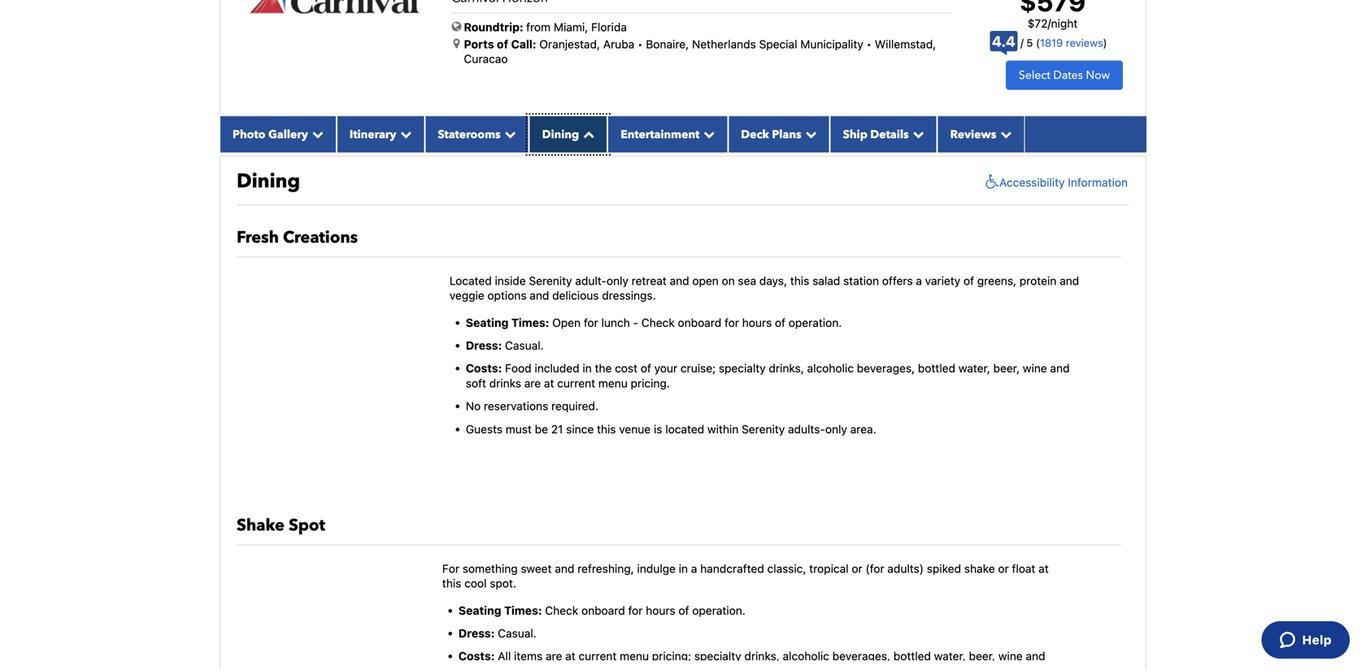 Task type: describe. For each thing, give the bounding box(es) containing it.
2 or from the left
[[998, 562, 1009, 575]]

2 vertical spatial menu
[[591, 664, 621, 670]]

in inside food included in the cost of your cruise; specialty drinks, alcoholic beverages, bottled water, beer, wine and soft drinks are at current menu pricing.
[[583, 362, 592, 375]]

area.
[[851, 422, 877, 436]]

of inside located inside serenity adult-only retreat and open on sea days, this salad station offers a variety of greens, protein and veggie options and delicious dressings.
[[964, 274, 975, 287]]

roundtrip:
[[464, 20, 524, 34]]

sweet
[[521, 562, 552, 575]]

ports
[[464, 37, 494, 51]]

variety
[[925, 274, 961, 287]]

cool
[[465, 577, 487, 590]]

are inside food included in the cost of your cruise; specialty drinks, alcoholic beverages, bottled water, beer, wine and soft drinks are at current menu pricing.
[[525, 377, 541, 390]]

2 horizontal spatial for
[[725, 316, 739, 329]]

dining button
[[529, 116, 608, 152]]

guests
[[466, 422, 503, 436]]

21
[[551, 422, 563, 436]]

4.4
[[992, 33, 1016, 50]]

drinks, inside all items are at current menu pricing; specialty drinks, alcoholic beverages, bottled water, beer, wine and soft drinks are at current menu pricing.
[[745, 650, 780, 663]]

your
[[655, 362, 678, 375]]

bottled inside food included in the cost of your cruise; specialty drinks, alcoholic beverages, bottled water, beer, wine and soft drinks are at current menu pricing.
[[918, 362, 956, 375]]

times: for open for lunch - check onboard for hours of operation.
[[512, 316, 549, 329]]

1 or from the left
[[852, 562, 863, 575]]

staterooms button
[[425, 116, 529, 152]]

fresh
[[237, 226, 279, 249]]

/ for 4.4
[[1021, 37, 1024, 49]]

call:
[[511, 37, 537, 51]]

1 horizontal spatial hours
[[742, 316, 772, 329]]

of down located inside serenity adult-only retreat and open on sea days, this salad station offers a variety of greens, protein and veggie options and delicious dressings.
[[775, 316, 786, 329]]

reservations
[[484, 399, 549, 413]]

located
[[666, 422, 705, 436]]

the
[[595, 362, 612, 375]]

gallery
[[268, 127, 308, 142]]

water, inside all items are at current menu pricing; specialty drinks, alcoholic beverages, bottled water, beer, wine and soft drinks are at current menu pricing.
[[934, 650, 966, 663]]

aruba
[[603, 37, 635, 51]]

something
[[463, 562, 518, 575]]

of inside food included in the cost of your cruise; specialty drinks, alcoholic beverages, bottled water, beer, wine and soft drinks are at current menu pricing.
[[641, 362, 651, 375]]

netherlands
[[692, 37, 756, 51]]

chevron down image for entertainment
[[700, 128, 715, 140]]

reviews
[[1066, 37, 1104, 49]]

deck
[[741, 127, 769, 142]]

adults-
[[788, 422, 826, 436]]

for something sweet and refreshing, indulge in a handcrafted classic, tropical or (for adults) spiked shake or float at this cool spot.
[[442, 562, 1049, 590]]

and inside food included in the cost of your cruise; specialty drinks, alcoholic beverages, bottled water, beer, wine and soft drinks are at current menu pricing.
[[1051, 362, 1070, 375]]

spiked
[[927, 562, 962, 575]]

be
[[535, 422, 548, 436]]

items
[[514, 650, 543, 663]]

dining main content
[[211, 0, 1155, 670]]

municipality
[[801, 37, 864, 51]]

photo gallery button
[[220, 116, 337, 152]]

since
[[566, 422, 594, 436]]

classic,
[[768, 562, 806, 575]]

this inside for something sweet and refreshing, indulge in a handcrafted classic, tropical or (for adults) spiked shake or float at this cool spot.
[[442, 577, 462, 590]]

refreshing,
[[578, 562, 634, 575]]

station
[[844, 274, 879, 287]]

details
[[871, 127, 909, 142]]

cruise;
[[681, 362, 716, 375]]

5
[[1027, 37, 1033, 49]]

dining inside dropdown button
[[542, 127, 579, 142]]

is
[[654, 422, 663, 436]]

beer, inside food included in the cost of your cruise; specialty drinks, alcoholic beverages, bottled water, beer, wine and soft drinks are at current menu pricing.
[[994, 362, 1020, 375]]

beverages, inside food included in the cost of your cruise; specialty drinks, alcoholic beverages, bottled water, beer, wine and soft drinks are at current menu pricing.
[[857, 362, 915, 375]]

at inside for something sweet and refreshing, indulge in a handcrafted classic, tropical or (for adults) spiked shake or float at this cool spot.
[[1039, 562, 1049, 575]]

on
[[722, 274, 735, 287]]

wheelchair image
[[982, 174, 1000, 190]]

curacao
[[464, 52, 508, 66]]

staterooms
[[438, 127, 501, 142]]

from
[[526, 20, 551, 34]]

a inside located inside serenity adult-only retreat and open on sea days, this salad station offers a variety of greens, protein and veggie options and delicious dressings.
[[916, 274, 922, 287]]

accessibility
[[1000, 176, 1065, 189]]

float
[[1012, 562, 1036, 575]]

required.
[[552, 399, 599, 413]]

select          dates now link
[[1006, 60, 1123, 90]]

0 horizontal spatial for
[[584, 316, 599, 329]]

all
[[498, 650, 511, 663]]

select          dates now
[[1019, 67, 1110, 83]]

wine inside food included in the cost of your cruise; specialty drinks, alcoholic beverages, bottled water, beer, wine and soft drinks are at current menu pricing.
[[1023, 362, 1047, 375]]

)
[[1104, 37, 1108, 49]]

2 • from the left
[[867, 37, 872, 51]]

0 vertical spatial check
[[642, 316, 675, 329]]

at right the items on the bottom of page
[[566, 650, 576, 663]]

oranjestad,
[[540, 37, 600, 51]]

roundtrip: from miami, florida
[[464, 20, 627, 34]]

food
[[505, 362, 532, 375]]

and inside for something sweet and refreshing, indulge in a handcrafted classic, tropical or (for adults) spiked shake or float at this cool spot.
[[555, 562, 575, 575]]

of down roundtrip:
[[497, 37, 508, 51]]

1 vertical spatial are
[[546, 650, 562, 663]]

seating for spot.
[[459, 604, 502, 617]]

(
[[1036, 37, 1040, 49]]

included
[[535, 362, 580, 375]]

pricing. inside food included in the cost of your cruise; specialty drinks, alcoholic beverages, bottled water, beer, wine and soft drinks are at current menu pricing.
[[631, 377, 670, 390]]

salad
[[813, 274, 841, 287]]

current inside food included in the cost of your cruise; specialty drinks, alcoholic beverages, bottled water, beer, wine and soft drinks are at current menu pricing.
[[557, 377, 596, 390]]

all items are at current menu pricing; specialty drinks, alcoholic beverages, bottled water, beer, wine and soft drinks are at current menu pricing.
[[459, 650, 1046, 670]]

dates
[[1054, 67, 1083, 83]]

menu inside food included in the cost of your cruise; specialty drinks, alcoholic beverages, bottled water, beer, wine and soft drinks are at current menu pricing.
[[599, 377, 628, 390]]

tropical
[[810, 562, 849, 575]]

pricing. inside all items are at current menu pricing; specialty drinks, alcoholic beverages, bottled water, beer, wine and soft drinks are at current menu pricing.
[[624, 664, 663, 670]]

within
[[708, 422, 739, 436]]

pricing;
[[652, 650, 692, 663]]

dress: for all items are at current menu pricing; specialty drinks, alcoholic beverages, bottled water, beer, wine and soft drinks are at current menu pricing.
[[459, 627, 495, 640]]

for
[[442, 562, 460, 575]]

$72
[[1028, 17, 1048, 30]]

1 horizontal spatial onboard
[[678, 316, 722, 329]]

seating times: check onboard for hours of operation.
[[459, 604, 746, 617]]

venue
[[619, 422, 651, 436]]

veggie
[[450, 289, 485, 302]]

shake
[[237, 514, 285, 537]]

adult-
[[575, 274, 607, 287]]

sea
[[738, 274, 757, 287]]

entertainment button
[[608, 116, 728, 152]]

itinerary
[[350, 127, 396, 142]]

casual. for food
[[505, 339, 544, 352]]



Task type: vqa. For each thing, say whether or not it's contained in the screenshot.
envelope Icon
no



Task type: locate. For each thing, give the bounding box(es) containing it.
/ for $72
[[1048, 17, 1051, 30]]

a inside for something sweet and refreshing, indulge in a handcrafted classic, tropical or (for adults) spiked shake or float at this cool spot.
[[691, 562, 697, 575]]

florida
[[591, 20, 627, 34]]

beverages,
[[857, 362, 915, 375], [833, 650, 891, 663]]

serenity inside located inside serenity adult-only retreat and open on sea days, this salad station offers a variety of greens, protein and veggie options and delicious dressings.
[[529, 274, 572, 287]]

menu left the pricing;
[[620, 650, 649, 663]]

0 vertical spatial soft
[[466, 377, 486, 390]]

0 horizontal spatial /
[[1021, 37, 1024, 49]]

dress: down cool
[[459, 627, 495, 640]]

costs:
[[466, 362, 502, 375], [459, 650, 495, 663]]

5 chevron down image from the left
[[802, 128, 817, 140]]

4 chevron down image from the left
[[700, 128, 715, 140]]

costs: for drinks
[[459, 650, 495, 663]]

0 vertical spatial a
[[916, 274, 922, 287]]

are down the items on the bottom of page
[[517, 664, 534, 670]]

soft inside all items are at current menu pricing; specialty drinks, alcoholic beverages, bottled water, beer, wine and soft drinks are at current menu pricing.
[[459, 664, 479, 670]]

hours down indulge
[[646, 604, 676, 617]]

in inside for something sweet and refreshing, indulge in a handcrafted classic, tropical or (for adults) spiked shake or float at this cool spot.
[[679, 562, 688, 575]]

0 vertical spatial only
[[607, 274, 629, 287]]

retreat
[[632, 274, 667, 287]]

1 vertical spatial water,
[[934, 650, 966, 663]]

0 vertical spatial drinks,
[[769, 362, 804, 375]]

no reservations required.
[[466, 399, 599, 413]]

dress: casual. up all
[[459, 627, 537, 640]]

entertainment
[[621, 127, 700, 142]]

a right indulge
[[691, 562, 697, 575]]

current
[[557, 377, 596, 390], [579, 650, 617, 663], [550, 664, 588, 670]]

1 vertical spatial onboard
[[582, 604, 625, 617]]

1 vertical spatial times:
[[504, 604, 542, 617]]

bonaire,
[[646, 37, 689, 51]]

select
[[1019, 67, 1051, 83]]

0 vertical spatial beverages,
[[857, 362, 915, 375]]

2 chevron down image from the left
[[396, 128, 412, 140]]

of up the pricing;
[[679, 604, 689, 617]]

1 horizontal spatial or
[[998, 562, 1009, 575]]

spot.
[[490, 577, 516, 590]]

2 vertical spatial current
[[550, 664, 588, 670]]

itinerary button
[[337, 116, 425, 152]]

reviews
[[951, 127, 997, 142]]

1 vertical spatial seating
[[459, 604, 502, 617]]

specialty right "cruise;"
[[719, 362, 766, 375]]

1 vertical spatial this
[[597, 422, 616, 436]]

now
[[1086, 67, 1110, 83]]

1 vertical spatial beer,
[[969, 650, 996, 663]]

0 vertical spatial alcoholic
[[807, 362, 854, 375]]

0 horizontal spatial onboard
[[582, 604, 625, 617]]

1 vertical spatial wine
[[999, 650, 1023, 663]]

seating times: open for lunch - check onboard for hours of operation.
[[466, 316, 842, 329]]

at
[[544, 377, 554, 390], [1039, 562, 1049, 575], [566, 650, 576, 663], [537, 664, 547, 670]]

0 horizontal spatial •
[[638, 37, 643, 51]]

0 horizontal spatial check
[[545, 604, 579, 617]]

chevron down image for ship details
[[909, 128, 925, 140]]

1 vertical spatial serenity
[[742, 422, 785, 436]]

chevron down image for photo gallery
[[308, 128, 324, 140]]

seating down options
[[466, 316, 509, 329]]

0 vertical spatial times:
[[512, 316, 549, 329]]

water,
[[959, 362, 991, 375], [934, 650, 966, 663]]

this left salad
[[791, 274, 810, 287]]

0 vertical spatial this
[[791, 274, 810, 287]]

chevron down image left deck
[[700, 128, 715, 140]]

1 vertical spatial /
[[1021, 37, 1024, 49]]

ports of call:
[[464, 37, 537, 51]]

deck plans
[[741, 127, 802, 142]]

0 vertical spatial dining
[[542, 127, 579, 142]]

chevron down image inside staterooms dropdown button
[[501, 128, 516, 140]]

onboard down refreshing, on the bottom of page
[[582, 604, 625, 617]]

dress: casual.
[[466, 339, 544, 352], [459, 627, 537, 640]]

reviews button
[[938, 116, 1025, 152]]

willemstad,
[[875, 37, 936, 51]]

• left willemstad,
[[867, 37, 872, 51]]

chevron down image for deck plans
[[802, 128, 817, 140]]

casual. up food
[[505, 339, 544, 352]]

0 vertical spatial dress:
[[466, 339, 502, 352]]

1 vertical spatial check
[[545, 604, 579, 617]]

0 vertical spatial casual.
[[505, 339, 544, 352]]

chevron down image left itinerary
[[308, 128, 324, 140]]

0 vertical spatial serenity
[[529, 274, 572, 287]]

soft
[[466, 377, 486, 390], [459, 664, 479, 670]]

dress: casual. for all
[[459, 627, 537, 640]]

drinks down all
[[482, 664, 514, 670]]

0 vertical spatial beer,
[[994, 362, 1020, 375]]

chevron down image
[[308, 128, 324, 140], [396, 128, 412, 140], [501, 128, 516, 140], [700, 128, 715, 140], [802, 128, 817, 140], [909, 128, 925, 140]]

drinks inside food included in the cost of your cruise; specialty drinks, alcoholic beverages, bottled water, beer, wine and soft drinks are at current menu pricing.
[[489, 377, 521, 390]]

cost
[[615, 362, 638, 375]]

1 vertical spatial drinks
[[482, 664, 514, 670]]

chevron down image for itinerary
[[396, 128, 412, 140]]

1 horizontal spatial only
[[826, 422, 848, 436]]

protein
[[1020, 274, 1057, 287]]

delicious
[[552, 289, 599, 302]]

inside
[[495, 274, 526, 287]]

0 horizontal spatial dining
[[237, 168, 300, 195]]

specialty inside food included in the cost of your cruise; specialty drinks, alcoholic beverages, bottled water, beer, wine and soft drinks are at current menu pricing.
[[719, 362, 766, 375]]

0 vertical spatial onboard
[[678, 316, 722, 329]]

1 vertical spatial pricing.
[[624, 664, 663, 670]]

seating down cool
[[459, 604, 502, 617]]

1 vertical spatial dining
[[237, 168, 300, 195]]

in right indulge
[[679, 562, 688, 575]]

of right cost
[[641, 362, 651, 375]]

0 horizontal spatial or
[[852, 562, 863, 575]]

at down included
[[544, 377, 554, 390]]

1 horizontal spatial •
[[867, 37, 872, 51]]

carnival cruise line image
[[249, 0, 423, 15]]

0 vertical spatial current
[[557, 377, 596, 390]]

willemstad, curacao
[[464, 37, 936, 66]]

chevron down image left dining dropdown button
[[501, 128, 516, 140]]

are down food
[[525, 377, 541, 390]]

1 vertical spatial bottled
[[894, 650, 931, 663]]

0 horizontal spatial a
[[691, 562, 697, 575]]

beverages, inside all items are at current menu pricing; specialty drinks, alcoholic beverages, bottled water, beer, wine and soft drinks are at current menu pricing.
[[833, 650, 891, 663]]

map marker image
[[453, 38, 460, 49]]

no
[[466, 399, 481, 413]]

drinks down food
[[489, 377, 521, 390]]

times: for check onboard for hours of operation.
[[504, 604, 542, 617]]

serenity up delicious
[[529, 274, 572, 287]]

1819
[[1040, 37, 1063, 49]]

alcoholic inside food included in the cost of your cruise; specialty drinks, alcoholic beverages, bottled water, beer, wine and soft drinks are at current menu pricing.
[[807, 362, 854, 375]]

casual. for all
[[498, 627, 537, 640]]

0 vertical spatial specialty
[[719, 362, 766, 375]]

and inside all items are at current menu pricing; specialty drinks, alcoholic beverages, bottled water, beer, wine and soft drinks are at current menu pricing.
[[1026, 650, 1046, 663]]

0 vertical spatial drinks
[[489, 377, 521, 390]]

creations
[[283, 226, 358, 249]]

are
[[525, 377, 541, 390], [546, 650, 562, 663], [517, 664, 534, 670]]

dress: down veggie
[[466, 339, 502, 352]]

hours down located inside serenity adult-only retreat and open on sea days, this salad station offers a variety of greens, protein and veggie options and delicious dressings.
[[742, 316, 772, 329]]

dress:
[[466, 339, 502, 352], [459, 627, 495, 640]]

this right since
[[597, 422, 616, 436]]

1 vertical spatial alcoholic
[[783, 650, 830, 663]]

1 horizontal spatial this
[[597, 422, 616, 436]]

dress: casual. up food
[[466, 339, 544, 352]]

2 vertical spatial are
[[517, 664, 534, 670]]

are right the items on the bottom of page
[[546, 650, 562, 663]]

6 chevron down image from the left
[[909, 128, 925, 140]]

chevron down image inside ship details dropdown button
[[909, 128, 925, 140]]

0 vertical spatial seating
[[466, 316, 509, 329]]

chevron down image inside photo gallery dropdown button
[[308, 128, 324, 140]]

days,
[[760, 274, 787, 287]]

operation. down for something sweet and refreshing, indulge in a handcrafted classic, tropical or (for adults) spiked shake or float at this cool spot.
[[692, 604, 746, 617]]

a right offers
[[916, 274, 922, 287]]

1819 reviews link
[[1040, 37, 1104, 49]]

0 horizontal spatial in
[[583, 362, 592, 375]]

globe image
[[452, 21, 462, 32]]

only up dressings.
[[607, 274, 629, 287]]

$72 / night
[[1028, 17, 1078, 30]]

menu down seating times: check onboard for hours of operation. on the bottom of page
[[591, 664, 621, 670]]

at right "float"
[[1039, 562, 1049, 575]]

/ inside 4.4 / 5 ( 1819 reviews )
[[1021, 37, 1024, 49]]

soft inside food included in the cost of your cruise; specialty drinks, alcoholic beverages, bottled water, beer, wine and soft drinks are at current menu pricing.
[[466, 377, 486, 390]]

information
[[1068, 176, 1128, 189]]

4.4 / 5 ( 1819 reviews )
[[992, 33, 1108, 50]]

indulge
[[637, 562, 676, 575]]

1 vertical spatial beverages,
[[833, 650, 891, 663]]

operation.
[[789, 316, 842, 329], [692, 604, 746, 617]]

dress: for food included in the cost of your cruise; specialty drinks, alcoholic beverages, bottled water, beer, wine and soft drinks are at current menu pricing.
[[466, 339, 502, 352]]

or left (for
[[852, 562, 863, 575]]

2 vertical spatial this
[[442, 577, 462, 590]]

1 vertical spatial only
[[826, 422, 848, 436]]

1 horizontal spatial in
[[679, 562, 688, 575]]

a
[[916, 274, 922, 287], [691, 562, 697, 575]]

dining
[[542, 127, 579, 142], [237, 168, 300, 195]]

pricing.
[[631, 377, 670, 390], [624, 664, 663, 670]]

times: down spot.
[[504, 604, 542, 617]]

1 horizontal spatial /
[[1048, 17, 1051, 30]]

0 horizontal spatial operation.
[[692, 604, 746, 617]]

0 vertical spatial wine
[[1023, 362, 1047, 375]]

0 vertical spatial in
[[583, 362, 592, 375]]

greens,
[[978, 274, 1017, 287]]

seating for veggie
[[466, 316, 509, 329]]

times:
[[512, 316, 549, 329], [504, 604, 542, 617]]

this down for
[[442, 577, 462, 590]]

operation. down salad
[[789, 316, 842, 329]]

wine inside all items are at current menu pricing; specialty drinks, alcoholic beverages, bottled water, beer, wine and soft drinks are at current menu pricing.
[[999, 650, 1023, 663]]

or left "float"
[[998, 562, 1009, 575]]

0 vertical spatial water,
[[959, 362, 991, 375]]

drinks inside all items are at current menu pricing; specialty drinks, alcoholic beverages, bottled water, beer, wine and soft drinks are at current menu pricing.
[[482, 664, 514, 670]]

open
[[693, 274, 719, 287]]

0 horizontal spatial hours
[[646, 604, 676, 617]]

0 vertical spatial /
[[1048, 17, 1051, 30]]

oranjestad, aruba • bonaire, netherlands special municipality •
[[540, 37, 872, 51]]

1 vertical spatial soft
[[459, 664, 479, 670]]

handcrafted
[[700, 562, 764, 575]]

0 horizontal spatial this
[[442, 577, 462, 590]]

costs: for soft
[[466, 362, 502, 375]]

1 horizontal spatial check
[[642, 316, 675, 329]]

0 vertical spatial dress: casual.
[[466, 339, 544, 352]]

shake spot
[[237, 514, 325, 537]]

/ up 4.4 / 5 ( 1819 reviews )
[[1048, 17, 1051, 30]]

seating
[[466, 316, 509, 329], [459, 604, 502, 617]]

• right aruba
[[638, 37, 643, 51]]

costs: left food
[[466, 362, 502, 375]]

-
[[633, 316, 639, 329]]

spot
[[289, 514, 325, 537]]

1 vertical spatial costs:
[[459, 650, 495, 663]]

miami,
[[554, 20, 588, 34]]

chevron down image for staterooms
[[501, 128, 516, 140]]

specialty
[[719, 362, 766, 375], [695, 650, 742, 663]]

bottled inside all items are at current menu pricing; specialty drinks, alcoholic beverages, bottled water, beer, wine and soft drinks are at current menu pricing.
[[894, 650, 931, 663]]

plans
[[772, 127, 802, 142]]

0 horizontal spatial serenity
[[529, 274, 572, 287]]

3 chevron down image from the left
[[501, 128, 516, 140]]

chevron down image
[[997, 128, 1012, 140]]

1 horizontal spatial operation.
[[789, 316, 842, 329]]

serenity
[[529, 274, 572, 287], [742, 422, 785, 436]]

onboard down open at the right of the page
[[678, 316, 722, 329]]

shake
[[965, 562, 995, 575]]

(for
[[866, 562, 885, 575]]

0 vertical spatial menu
[[599, 377, 628, 390]]

for right open
[[584, 316, 599, 329]]

for down on
[[725, 316, 739, 329]]

2 horizontal spatial this
[[791, 274, 810, 287]]

0 vertical spatial operation.
[[789, 316, 842, 329]]

1 vertical spatial casual.
[[498, 627, 537, 640]]

for down indulge
[[628, 604, 643, 617]]

food included in the cost of your cruise; specialty drinks, alcoholic beverages, bottled water, beer, wine and soft drinks are at current menu pricing.
[[466, 362, 1070, 390]]

1 horizontal spatial serenity
[[742, 422, 785, 436]]

check right '-'
[[642, 316, 675, 329]]

1 • from the left
[[638, 37, 643, 51]]

wine
[[1023, 362, 1047, 375], [999, 650, 1023, 663]]

pricing. down your
[[631, 377, 670, 390]]

chevron up image
[[579, 128, 595, 140]]

only left area.
[[826, 422, 848, 436]]

serenity right within
[[742, 422, 785, 436]]

1 vertical spatial in
[[679, 562, 688, 575]]

1 vertical spatial current
[[579, 650, 617, 663]]

times: down options
[[512, 316, 549, 329]]

check down "sweet"
[[545, 604, 579, 617]]

chevron down image left reviews
[[909, 128, 925, 140]]

casual. up the items on the bottom of page
[[498, 627, 537, 640]]

in left the at bottom left
[[583, 362, 592, 375]]

0 vertical spatial are
[[525, 377, 541, 390]]

1 horizontal spatial for
[[628, 604, 643, 617]]

0 vertical spatial pricing.
[[631, 377, 670, 390]]

1 vertical spatial menu
[[620, 650, 649, 663]]

at down the items on the bottom of page
[[537, 664, 547, 670]]

of right variety
[[964, 274, 975, 287]]

1 vertical spatial a
[[691, 562, 697, 575]]

menu down the at bottom left
[[599, 377, 628, 390]]

chevron down image inside entertainment dropdown button
[[700, 128, 715, 140]]

/ left 5
[[1021, 37, 1024, 49]]

0 horizontal spatial only
[[607, 274, 629, 287]]

chevron down image inside the 'itinerary' dropdown button
[[396, 128, 412, 140]]

chevron down image inside deck plans dropdown button
[[802, 128, 817, 140]]

ship details
[[843, 127, 909, 142]]

located inside serenity adult-only retreat and open on sea days, this salad station offers a variety of greens, protein and veggie options and delicious dressings.
[[450, 274, 1080, 302]]

guests must be 21 since this venue is located within serenity adults-only area.
[[466, 422, 877, 436]]

accessibility information
[[1000, 176, 1128, 189]]

open
[[552, 316, 581, 329]]

1 horizontal spatial a
[[916, 274, 922, 287]]

1 vertical spatial specialty
[[695, 650, 742, 663]]

ship details button
[[830, 116, 938, 152]]

1 vertical spatial dress:
[[459, 627, 495, 640]]

at inside food included in the cost of your cruise; specialty drinks, alcoholic beverages, bottled water, beer, wine and soft drinks are at current menu pricing.
[[544, 377, 554, 390]]

dress: casual. for food
[[466, 339, 544, 352]]

offers
[[882, 274, 913, 287]]

chevron down image left staterooms on the left of the page
[[396, 128, 412, 140]]

1 vertical spatial hours
[[646, 604, 676, 617]]

menu
[[599, 377, 628, 390], [620, 650, 649, 663], [591, 664, 621, 670]]

special
[[759, 37, 798, 51]]

0 vertical spatial hours
[[742, 316, 772, 329]]

costs: left all
[[459, 650, 495, 663]]

0 vertical spatial costs:
[[466, 362, 502, 375]]

1 chevron down image from the left
[[308, 128, 324, 140]]

specialty inside all items are at current menu pricing; specialty drinks, alcoholic beverages, bottled water, beer, wine and soft drinks are at current menu pricing.
[[695, 650, 742, 663]]

beer, inside all items are at current menu pricing; specialty drinks, alcoholic beverages, bottled water, beer, wine and soft drinks are at current menu pricing.
[[969, 650, 996, 663]]

1 horizontal spatial dining
[[542, 127, 579, 142]]

1 vertical spatial operation.
[[692, 604, 746, 617]]

photo gallery
[[233, 127, 308, 142]]

must
[[506, 422, 532, 436]]

alcoholic inside all items are at current menu pricing; specialty drinks, alcoholic beverages, bottled water, beer, wine and soft drinks are at current menu pricing.
[[783, 650, 830, 663]]

drinks, inside food included in the cost of your cruise; specialty drinks, alcoholic beverages, bottled water, beer, wine and soft drinks are at current menu pricing.
[[769, 362, 804, 375]]

only inside located inside serenity adult-only retreat and open on sea days, this salad station offers a variety of greens, protein and veggie options and delicious dressings.
[[607, 274, 629, 287]]

pricing. down the pricing;
[[624, 664, 663, 670]]

specialty right the pricing;
[[695, 650, 742, 663]]

hours
[[742, 316, 772, 329], [646, 604, 676, 617]]

1 vertical spatial drinks,
[[745, 650, 780, 663]]

options
[[488, 289, 527, 302]]

water, inside food included in the cost of your cruise; specialty drinks, alcoholic beverages, bottled water, beer, wine and soft drinks are at current menu pricing.
[[959, 362, 991, 375]]

this inside located inside serenity adult-only retreat and open on sea days, this salad station offers a variety of greens, protein and veggie options and delicious dressings.
[[791, 274, 810, 287]]

1 vertical spatial dress: casual.
[[459, 627, 537, 640]]

0 vertical spatial bottled
[[918, 362, 956, 375]]

chevron down image left ship
[[802, 128, 817, 140]]



